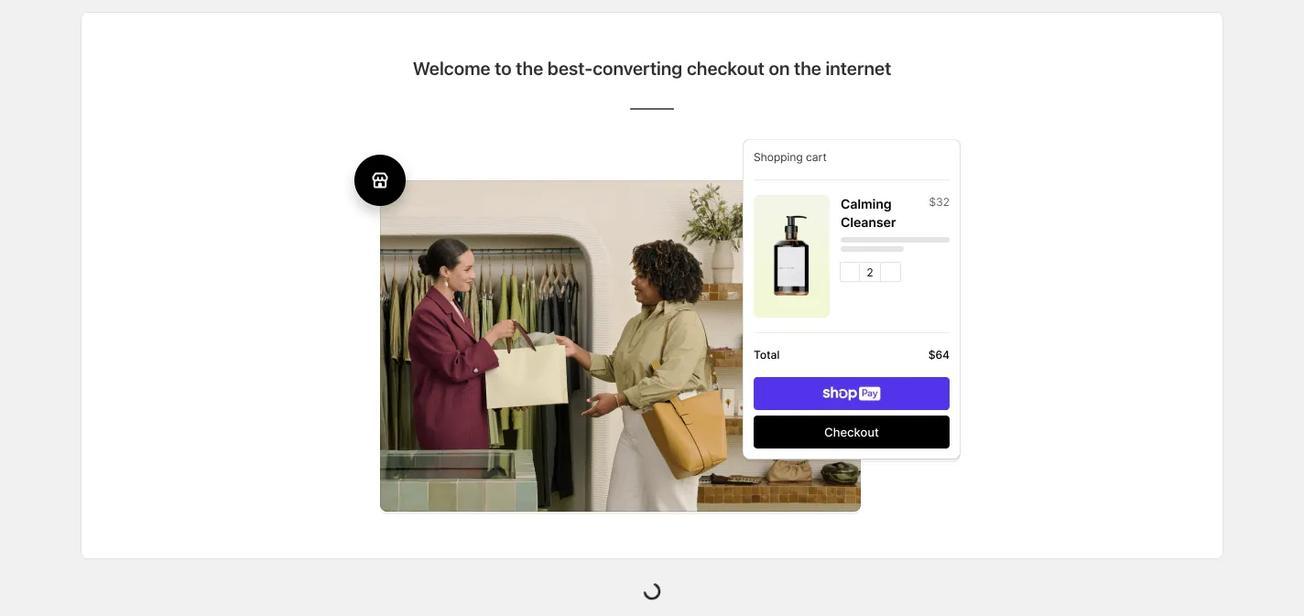 Task type: describe. For each thing, give the bounding box(es) containing it.
internet
[[826, 57, 892, 78]]

checkout
[[687, 57, 765, 78]]

welcome
[[413, 57, 491, 78]]

welcome to the best-converting checkout on the internet
[[413, 57, 892, 78]]



Task type: locate. For each thing, give the bounding box(es) containing it.
2 the from the left
[[794, 57, 822, 78]]

1 horizontal spatial the
[[794, 57, 822, 78]]

1 the from the left
[[516, 57, 543, 78]]

0 horizontal spatial the
[[516, 57, 543, 78]]

the right on
[[794, 57, 822, 78]]

best-
[[548, 57, 593, 78]]

converting
[[593, 57, 683, 78]]

on
[[769, 57, 790, 78]]

the right to
[[516, 57, 543, 78]]

the
[[516, 57, 543, 78], [794, 57, 822, 78]]

to
[[495, 57, 512, 78]]



Task type: vqa. For each thing, say whether or not it's contained in the screenshot.
use
no



